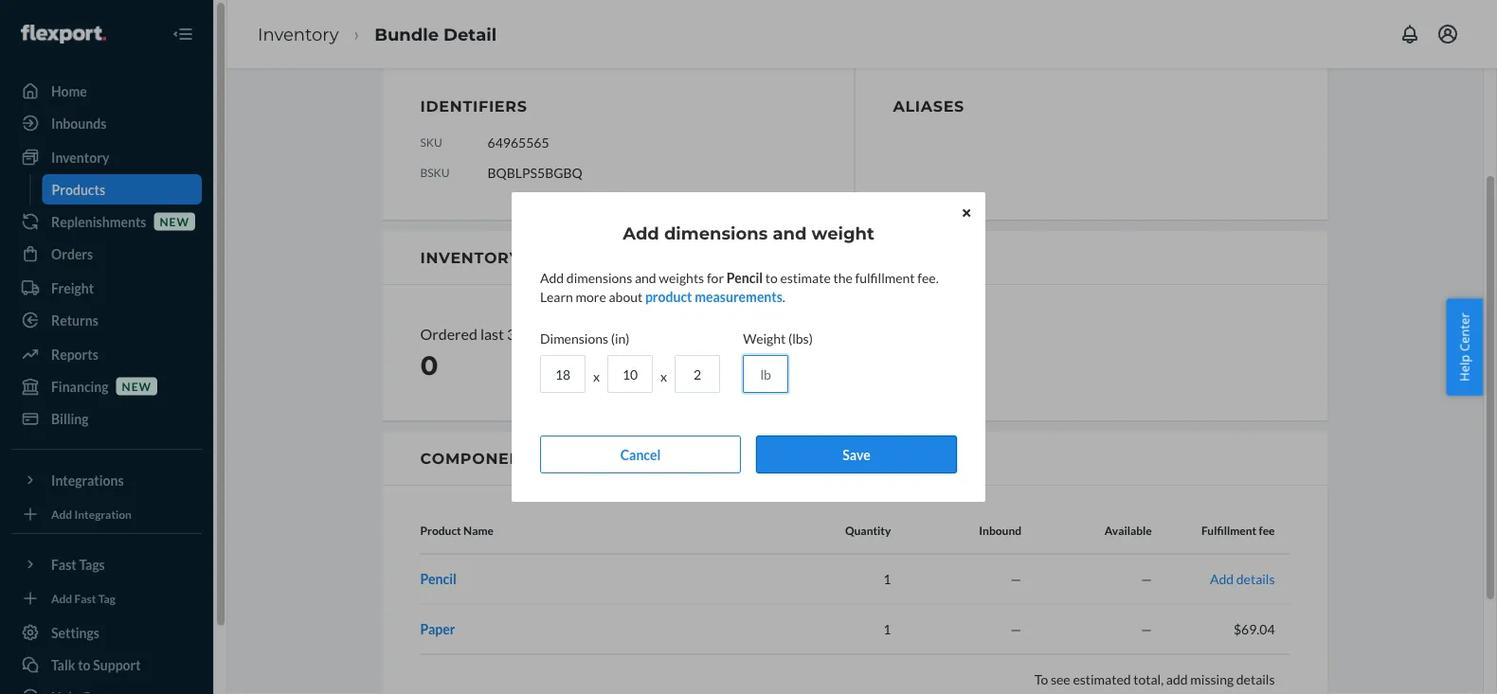 Task type: locate. For each thing, give the bounding box(es) containing it.
fee.
[[918, 270, 939, 286]]

1 horizontal spatial and
[[773, 223, 807, 244]]

dimensions
[[664, 223, 768, 244], [567, 270, 632, 286]]

0 horizontal spatial add
[[540, 270, 564, 286]]

0 horizontal spatial x
[[593, 369, 600, 385]]

x left the 'w' number field
[[593, 369, 600, 385]]

and for weight
[[773, 223, 807, 244]]

add dimensions and weights for pencil
[[540, 270, 763, 286]]

dimensions for add dimensions and weights for pencil
[[567, 270, 632, 286]]

x
[[593, 369, 600, 385], [661, 369, 667, 385]]

1 horizontal spatial x
[[661, 369, 667, 385]]

help center
[[1456, 313, 1473, 382]]

help
[[1456, 355, 1473, 382]]

and
[[773, 223, 807, 244], [635, 270, 656, 286]]

W number field
[[608, 355, 653, 393]]

about
[[609, 289, 643, 305]]

add up add dimensions and weights for pencil
[[623, 223, 659, 244]]

x left "h" number field
[[661, 369, 667, 385]]

0 vertical spatial dimensions
[[664, 223, 768, 244]]

1 vertical spatial add
[[540, 270, 564, 286]]

to
[[766, 270, 778, 286]]

help center button
[[1447, 299, 1483, 396]]

cancel button
[[540, 436, 741, 474]]

and up estimate
[[773, 223, 807, 244]]

and up about
[[635, 270, 656, 286]]

weight (lbs)
[[743, 330, 813, 346]]

measurements
[[695, 289, 783, 305]]

0 horizontal spatial and
[[635, 270, 656, 286]]

.
[[783, 289, 786, 305]]

2 x from the left
[[661, 369, 667, 385]]

add
[[623, 223, 659, 244], [540, 270, 564, 286]]

0 vertical spatial and
[[773, 223, 807, 244]]

0 vertical spatial add
[[623, 223, 659, 244]]

0 horizontal spatial dimensions
[[567, 270, 632, 286]]

1 horizontal spatial add
[[623, 223, 659, 244]]

center
[[1456, 313, 1473, 352]]

dimensions for add dimensions and weight
[[664, 223, 768, 244]]

learn
[[540, 289, 573, 305]]

add up learn
[[540, 270, 564, 286]]

1 vertical spatial and
[[635, 270, 656, 286]]

dimensions up the more
[[567, 270, 632, 286]]

weights
[[659, 270, 704, 286]]

dimensions up 'for'
[[664, 223, 768, 244]]

1 vertical spatial dimensions
[[567, 270, 632, 286]]

L number field
[[540, 355, 586, 393]]

to estimate the fulfillment fee. learn more about
[[540, 270, 939, 305]]

1 horizontal spatial dimensions
[[664, 223, 768, 244]]

dimensions
[[540, 330, 609, 346]]

product measurements link
[[645, 289, 783, 305]]



Task type: vqa. For each thing, say whether or not it's contained in the screenshot.
REPLENISHMENTS link
no



Task type: describe. For each thing, give the bounding box(es) containing it.
(lbs)
[[788, 330, 813, 346]]

add for add dimensions and weights for pencil
[[540, 270, 564, 286]]

add dimensions and weight
[[623, 223, 875, 244]]

estimate
[[780, 270, 831, 286]]

fulfillment
[[855, 270, 915, 286]]

product measurements .
[[645, 289, 786, 305]]

for
[[707, 270, 724, 286]]

product
[[645, 289, 692, 305]]

H number field
[[675, 355, 720, 393]]

the
[[834, 270, 853, 286]]

save
[[843, 447, 871, 463]]

1 x from the left
[[593, 369, 600, 385]]

save button
[[756, 436, 957, 474]]

dimensions (in)
[[540, 330, 630, 346]]

add for add dimensions and weight
[[623, 223, 659, 244]]

(in)
[[611, 330, 630, 346]]

more
[[576, 289, 606, 305]]

lb number field
[[743, 355, 789, 393]]

add dimensions and weight dialog
[[512, 192, 986, 502]]

weight
[[743, 330, 786, 346]]

cancel
[[620, 447, 661, 463]]

and for weights
[[635, 270, 656, 286]]

close image
[[963, 208, 971, 219]]

pencil
[[727, 270, 763, 286]]

weight
[[812, 223, 875, 244]]



